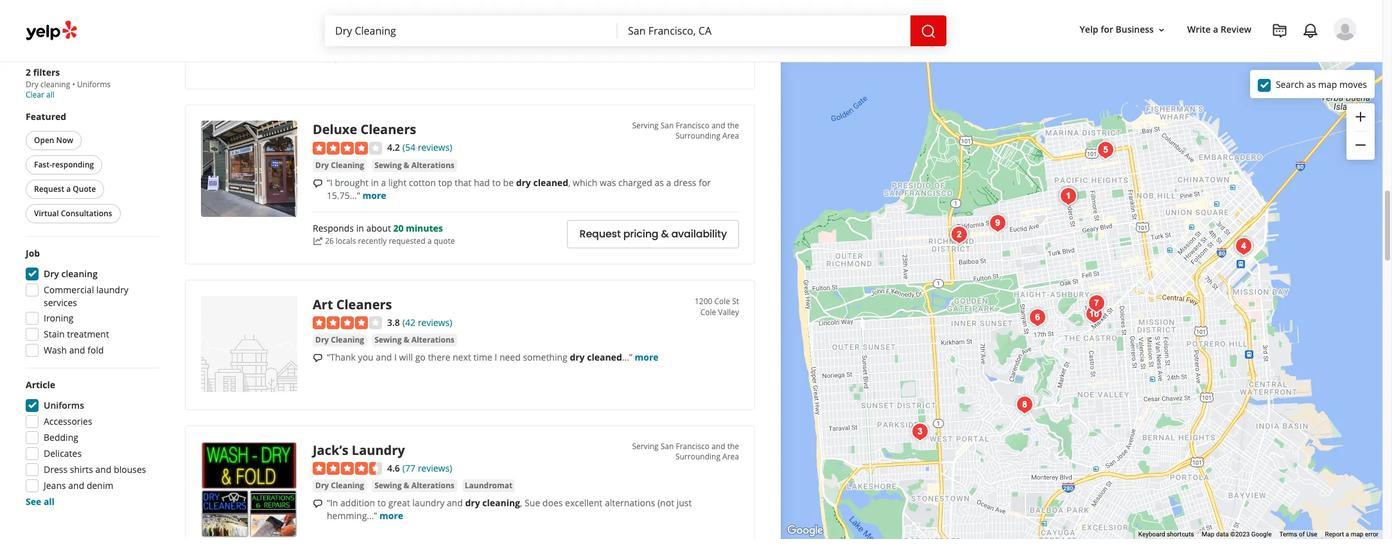 Task type: describe. For each thing, give the bounding box(es) containing it.
mulberrys garment care image
[[1231, 234, 1257, 259]]

commercial
[[44, 284, 94, 296]]

using
[[665, 38, 688, 50]]

, which was charged as a dress for 15.75..."
[[327, 177, 711, 202]]

wash and fold
[[44, 344, 104, 357]]

ironing
[[44, 312, 74, 324]]

..."
[[622, 352, 633, 364]]

cleaning for art cleaners
[[331, 335, 364, 346]]

request pricing & availability
[[580, 227, 727, 242]]

map
[[1202, 531, 1215, 538]]

commercial laundry services
[[44, 284, 128, 309]]

request pricing & availability button
[[568, 220, 740, 249]]

16 years in business v2 image
[[313, 21, 323, 31]]

dry cleaning for deluxe cleaners
[[315, 160, 364, 171]]

1)
[[354, 38, 362, 50]]

great
[[389, 498, 410, 510]]

1 horizontal spatial of
[[1300, 531, 1306, 538]]

dry cleaning
[[44, 268, 98, 280]]

(54 reviews) link
[[403, 140, 453, 154]]

sewing & alterations button for deluxe cleaners
[[372, 159, 457, 172]]

report a map error link
[[1326, 531, 1379, 538]]

francisco for jack's laundry
[[676, 441, 710, 452]]

26 locals recently requested a quote
[[325, 236, 455, 247]]

dry right the be on the top of the page
[[516, 177, 531, 189]]

map data ©2023 google
[[1202, 531, 1272, 538]]

more for , sue does excellent alternations (not just hemming..."
[[380, 510, 404, 523]]

zoom out image
[[1354, 138, 1369, 153]]

cleaning inside '2 filters dry cleaning • uniforms clear all'
[[40, 79, 70, 90]]

open now button
[[26, 131, 82, 150]]

(42 reviews) link
[[403, 315, 453, 329]]

dress shirts and blouses
[[44, 464, 146, 476]]

4.2 star rating image
[[313, 142, 382, 155]]

cole left st
[[715, 296, 731, 307]]

cleaning up train
[[421, 1, 455, 12]]

(42 reviews)
[[403, 317, 453, 329]]

2 vertical spatial cleaning
[[483, 498, 520, 510]]

you
[[358, 352, 374, 364]]

dry cleaning for jack's laundry
[[315, 481, 364, 492]]

responds in about 20 minutes
[[313, 223, 443, 235]]

cleaners for art cleaners
[[337, 296, 392, 313]]

art
[[313, 296, 333, 313]]

dress
[[44, 464, 68, 476]]

, for jack's laundry
[[520, 498, 523, 510]]

& for jack's laundry
[[404, 481, 410, 492]]

1 horizontal spatial i
[[394, 352, 397, 364]]

serving san francisco and the surrounding area for jack's laundry
[[632, 441, 740, 462]]

virtual consultations button
[[26, 204, 121, 224]]

"i brought in a light cotton top that had to be dry cleaned
[[327, 177, 569, 189]]

go
[[415, 352, 426, 364]]

before using it for my..."
[[327, 38, 710, 63]]

dry cleaning up train
[[406, 1, 455, 12]]

0 vertical spatial the
[[405, 38, 419, 50]]

a inside 'button'
[[66, 184, 71, 195]]

now
[[56, 135, 73, 146]]

(54 reviews)
[[403, 141, 453, 154]]

1 vertical spatial brought
[[335, 177, 369, 189]]

1 vertical spatial to
[[492, 177, 501, 189]]

wash
[[44, 344, 67, 357]]

0 vertical spatial cleaned
[[598, 38, 633, 50]]

which
[[573, 177, 598, 189]]

surrounding for cleaners
[[676, 130, 721, 141]]

alterations for jack's laundry
[[412, 481, 455, 492]]

in for years
[[363, 20, 371, 32]]

(77 reviews) link
[[403, 461, 453, 475]]

all inside '2 filters dry cleaning • uniforms clear all'
[[46, 89, 54, 100]]

2 vertical spatial cleaned
[[587, 352, 622, 364]]

, for deluxe cleaners
[[569, 177, 571, 189]]

dry cleaning button for jack's laundry
[[313, 480, 367, 493]]

yelp
[[1080, 23, 1099, 36]]

request for request pricing & availability
[[580, 227, 621, 242]]

terms
[[1280, 531, 1298, 538]]

& inside 'button'
[[661, 227, 669, 242]]

reviews) for art cleaners
[[418, 317, 453, 329]]

mulberrys garment care image
[[1231, 234, 1257, 259]]

dry up commercial at left
[[44, 268, 59, 280]]

dry up '"i'
[[315, 160, 329, 171]]

15.75..."
[[327, 189, 360, 202]]

more right "...""
[[635, 352, 659, 364]]

keyboard shortcuts
[[1139, 531, 1195, 538]]

a inside , which was charged as a dress for 15.75..."
[[667, 177, 672, 189]]

alterations up 14 years in business
[[352, 1, 396, 12]]

it
[[690, 38, 696, 50]]

sewing for art cleaners
[[375, 335, 402, 346]]

more link down "1)"
[[353, 51, 376, 63]]

report
[[1326, 531, 1345, 538]]

"i
[[327, 177, 333, 189]]

see all
[[26, 496, 55, 508]]

art cleaners link
[[313, 296, 392, 313]]

sewing & alterations button for art cleaners
[[372, 334, 457, 347]]

virtual
[[34, 208, 59, 219]]

a right report
[[1347, 531, 1350, 538]]

featured group
[[23, 111, 159, 226]]

Find text field
[[335, 24, 608, 38]]

shortcuts
[[1168, 531, 1195, 538]]

san for jack's laundry
[[661, 441, 674, 452]]

job
[[26, 247, 40, 260]]

dry up 16 speech v2 image
[[315, 335, 329, 346]]

& up years
[[345, 1, 350, 12]]

before
[[635, 38, 663, 50]]

charged
[[619, 177, 653, 189]]

(not
[[658, 498, 675, 510]]

requested
[[389, 236, 426, 247]]

1 horizontal spatial as
[[1307, 78, 1317, 90]]

reviews) for jack's laundry
[[418, 462, 453, 475]]

dry up "in
[[315, 481, 329, 492]]

2 horizontal spatial i
[[495, 352, 497, 364]]

see all button
[[26, 496, 55, 508]]

cleaning for deluxe cleaners
[[331, 160, 364, 171]]

"here:  1) i brought the train of my wedding dress here to get dry cleaned
[[327, 38, 633, 50]]

sewing for jack's laundry
[[375, 481, 402, 492]]

search as map moves
[[1277, 78, 1368, 90]]

treatment
[[67, 328, 109, 341]]

keyboard shortcuts button
[[1139, 531, 1195, 540]]

request a quote button
[[26, 180, 104, 199]]

google image
[[784, 523, 827, 540]]

alternations
[[605, 498, 656, 510]]

fast-
[[34, 159, 52, 170]]

moves
[[1340, 78, 1368, 90]]

excellent
[[565, 498, 603, 510]]

arguello cleaners image
[[985, 210, 1011, 236]]

bay cleaners 2 image
[[1082, 302, 1107, 327]]

pricing
[[624, 227, 659, 242]]

denim
[[87, 480, 113, 492]]

open now
[[34, 135, 73, 146]]

dry right get
[[581, 38, 596, 50]]

dry cleaning link up train
[[403, 0, 457, 13]]

quote
[[73, 184, 96, 195]]

, sue does excellent alternations (not just hemming..."
[[327, 498, 692, 523]]

dry cleaning link for deluxe cleaners
[[313, 159, 367, 172]]

request for request a quote
[[34, 184, 64, 195]]

(54
[[403, 141, 416, 154]]

wedding
[[469, 38, 505, 50]]

filters
[[33, 66, 60, 78]]

4.6
[[387, 462, 400, 475]]

does
[[543, 498, 563, 510]]

uniforms inside group
[[44, 400, 84, 412]]

20
[[394, 223, 404, 235]]

2 filters dry cleaning • uniforms clear all
[[26, 66, 111, 100]]

light
[[389, 177, 407, 189]]

search
[[1277, 78, 1305, 90]]

dry cleaning link for jack's laundry
[[313, 480, 367, 493]]

dry cleaning button up train
[[403, 0, 457, 13]]

serving for deluxe cleaners
[[632, 120, 659, 131]]

all inside group
[[44, 496, 55, 508]]

jack's laundry image
[[1084, 291, 1110, 316]]

next
[[453, 352, 471, 364]]

for inside button
[[1101, 23, 1114, 36]]

terms of use
[[1280, 531, 1318, 538]]

sewing for deluxe cleaners
[[375, 160, 402, 171]]

2 vertical spatial in
[[356, 223, 364, 235]]

be
[[503, 177, 514, 189]]



Task type: locate. For each thing, give the bounding box(es) containing it.
dress right "charged"
[[674, 177, 697, 189]]

2 none field from the left
[[628, 24, 901, 38]]

dry cleaning link for art cleaners
[[313, 334, 367, 347]]

1 vertical spatial area
[[723, 452, 740, 462]]

dry cleaning for art cleaners
[[315, 335, 364, 346]]

reviews) for deluxe cleaners
[[418, 141, 453, 154]]

alterations for deluxe cleaners
[[412, 160, 455, 171]]

dry down laundromat 'button'
[[465, 498, 480, 510]]

1 vertical spatial map
[[1352, 531, 1364, 538]]

sewing down 4.6
[[375, 481, 402, 492]]

dry cleaning
[[406, 1, 455, 12], [315, 160, 364, 171], [315, 335, 364, 346], [315, 481, 364, 492]]

i right "1)"
[[364, 38, 367, 50]]

3.8
[[387, 317, 400, 329]]

1 vertical spatial serving san francisco and the surrounding area
[[632, 441, 740, 462]]

None field
[[335, 24, 608, 38], [628, 24, 901, 38]]

1 16 speech v2 image from the top
[[313, 40, 323, 50]]

sewing & alterations for jack's laundry
[[375, 481, 455, 492]]

0 horizontal spatial ,
[[520, 498, 523, 510]]

san
[[661, 120, 674, 131], [661, 441, 674, 452]]

cleaners up 3.8 star rating 'image'
[[337, 296, 392, 313]]

more link right 15.75..."
[[363, 189, 386, 202]]

dry cleaning button for deluxe cleaners
[[313, 159, 367, 172]]

business
[[1116, 23, 1155, 36]]

sewing & alterations link for jack's laundry
[[372, 480, 457, 493]]

error
[[1366, 531, 1379, 538]]

a left quote
[[66, 184, 71, 195]]

alterations down (77 reviews)
[[412, 481, 455, 492]]

0 vertical spatial dress
[[508, 38, 530, 50]]

1 vertical spatial cleaners
[[337, 296, 392, 313]]

uniforms right •
[[77, 79, 111, 90]]

in for brought
[[371, 177, 379, 189]]

serving for jack's laundry
[[632, 441, 659, 452]]

cleaned left which
[[534, 177, 569, 189]]

"in
[[327, 498, 338, 510]]

0 horizontal spatial art cleaners image
[[201, 296, 297, 392]]

request inside request a quote 'button'
[[34, 184, 64, 195]]

the for deluxe cleaners
[[728, 120, 740, 131]]

©2023
[[1231, 531, 1251, 538]]

0 vertical spatial in
[[363, 20, 371, 32]]

sewing & alterations link up go
[[372, 334, 457, 347]]

miraloma cleaners image
[[1012, 392, 1038, 418]]

0 horizontal spatial laundry
[[96, 284, 128, 296]]

0 vertical spatial brought
[[369, 38, 403, 50]]

sewing & alterations for art cleaners
[[375, 335, 455, 346]]

1 vertical spatial cleaned
[[534, 177, 569, 189]]

dry cleaning button up "in
[[313, 480, 367, 493]]

16 chevron down v2 image
[[1157, 25, 1167, 35]]

cole
[[715, 296, 731, 307], [701, 307, 717, 318]]

1 vertical spatial uniforms
[[44, 400, 84, 412]]

map for error
[[1352, 531, 1364, 538]]

1 vertical spatial francisco
[[676, 441, 710, 452]]

1 vertical spatial reviews)
[[418, 317, 453, 329]]

laundromat button
[[462, 480, 515, 493]]

the for jack's laundry
[[728, 441, 740, 452]]

0 vertical spatial uniforms
[[77, 79, 111, 90]]

francisco for deluxe cleaners
[[676, 120, 710, 131]]

1 horizontal spatial none field
[[628, 24, 901, 38]]

1 vertical spatial serving
[[632, 441, 659, 452]]

all right clear
[[46, 89, 54, 100]]

dry cleaning down the 4.6 star rating image
[[315, 481, 364, 492]]

0 vertical spatial cleaning
[[40, 79, 70, 90]]

0 vertical spatial as
[[1307, 78, 1317, 90]]

0 vertical spatial ,
[[569, 177, 571, 189]]

4.6 link
[[387, 461, 400, 475]]

shirts
[[70, 464, 93, 476]]

sewing & alterations button
[[313, 0, 398, 13], [372, 159, 457, 172], [372, 334, 457, 347], [372, 480, 457, 493]]

sewing & alterations link for deluxe cleaners
[[372, 159, 457, 172]]

cleaners up 4.2 link
[[361, 121, 416, 138]]

uniforms inside '2 filters dry cleaning • uniforms clear all'
[[77, 79, 111, 90]]

"here:
[[327, 38, 352, 50]]

1 vertical spatial for
[[698, 38, 710, 50]]

brought up 15.75..."
[[335, 177, 369, 189]]

1 area from the top
[[723, 130, 740, 141]]

1 vertical spatial all
[[44, 496, 55, 508]]

open
[[34, 135, 54, 146]]

group containing job
[[22, 247, 159, 361]]

3.8 link
[[387, 315, 400, 329]]

2 horizontal spatial to
[[554, 38, 563, 50]]

dry cleaning button up "thank
[[313, 334, 367, 347]]

projects image
[[1273, 23, 1288, 39]]

0 vertical spatial all
[[46, 89, 54, 100]]

dress left 'here'
[[508, 38, 530, 50]]

1 vertical spatial cleaning
[[61, 268, 98, 280]]

26
[[325, 236, 334, 247]]

3.8 star rating image
[[313, 317, 382, 330]]

sewing & alterations link down "(77"
[[372, 480, 457, 493]]

laundromat
[[465, 481, 513, 492]]

more link down great
[[380, 510, 404, 523]]

for inside , which was charged as a dress for 15.75..."
[[699, 177, 711, 189]]

Near text field
[[628, 24, 901, 38]]

2 vertical spatial 16 speech v2 image
[[313, 499, 323, 510]]

2 vertical spatial the
[[728, 441, 740, 452]]

1 vertical spatial san
[[661, 441, 674, 452]]

more for before using it for my..."
[[353, 51, 376, 63]]

14
[[326, 20, 336, 32]]

reviews) right (54
[[418, 141, 453, 154]]

1 vertical spatial laundry
[[413, 498, 445, 510]]

0 vertical spatial reviews)
[[418, 141, 453, 154]]

1 vertical spatial in
[[371, 177, 379, 189]]

had
[[474, 177, 490, 189]]

2 serving san francisco and the surrounding area from the top
[[632, 441, 740, 462]]

16 speech v2 image down 16 years in business v2 image
[[313, 40, 323, 50]]

to left great
[[378, 498, 386, 510]]

dry cleaning link down 4.2 star rating "image"
[[313, 159, 367, 172]]

to left get
[[554, 38, 563, 50]]

use
[[1307, 531, 1318, 538]]

cleaners for deluxe cleaners
[[361, 121, 416, 138]]

1 vertical spatial dress
[[674, 177, 697, 189]]

top
[[438, 177, 453, 189]]

1 vertical spatial surrounding
[[676, 452, 721, 462]]

area for jack's laundry
[[723, 452, 740, 462]]

cleaning down filters
[[40, 79, 70, 90]]

, inside , sue does excellent alternations (not just hemming..."
[[520, 498, 523, 510]]

0 vertical spatial map
[[1319, 78, 1338, 90]]

valley
[[719, 307, 740, 318]]

0 vertical spatial serving san francisco and the surrounding area
[[632, 120, 740, 141]]

1 vertical spatial as
[[655, 177, 664, 189]]

1 vertical spatial group
[[22, 247, 159, 361]]

0 vertical spatial group
[[1347, 103, 1376, 160]]

serving
[[632, 120, 659, 131], [632, 441, 659, 452]]

nolan p. image
[[1334, 17, 1358, 40]]

cleaning down laundromat link
[[483, 498, 520, 510]]

sewing & alterations up years
[[315, 1, 396, 12]]

0 horizontal spatial as
[[655, 177, 664, 189]]

& right the pricing
[[661, 227, 669, 242]]

dry cleaning button for art cleaners
[[313, 334, 367, 347]]

laundry inside commercial laundry services
[[96, 284, 128, 296]]

, left sue
[[520, 498, 523, 510]]

keyboard
[[1139, 531, 1166, 538]]

write a review link
[[1183, 18, 1257, 41]]

1 san from the top
[[661, 120, 674, 131]]

0 vertical spatial area
[[723, 130, 740, 141]]

& down "(77"
[[404, 481, 410, 492]]

0 vertical spatial of
[[443, 38, 452, 50]]

user actions element
[[1070, 16, 1376, 95]]

group containing article
[[22, 379, 159, 509]]

sewing up 14
[[315, 1, 343, 12]]

train
[[421, 38, 441, 50]]

jack's laundry link
[[313, 442, 405, 459]]

serving san francisco and the surrounding area for deluxe cleaners
[[632, 120, 740, 141]]

1 vertical spatial ,
[[520, 498, 523, 510]]

0 horizontal spatial map
[[1319, 78, 1338, 90]]

i right time
[[495, 352, 497, 364]]

blouses
[[114, 464, 146, 476]]

dry cleaning link up "in
[[313, 480, 367, 493]]

cleaned right the something
[[587, 352, 622, 364]]

deluxe cleaners image
[[201, 121, 297, 217], [1093, 137, 1119, 163]]

1 horizontal spatial laundry
[[413, 498, 445, 510]]

surrounding for laundry
[[676, 452, 721, 462]]

review
[[1221, 23, 1252, 36]]

sewing down 3.8
[[375, 335, 402, 346]]

2 vertical spatial group
[[22, 379, 159, 509]]

dry right the something
[[570, 352, 585, 364]]

laundry
[[96, 284, 128, 296], [413, 498, 445, 510]]

my..."
[[327, 51, 350, 63]]

time
[[474, 352, 493, 364]]

my
[[454, 38, 467, 50]]

more right 15.75..."
[[363, 189, 386, 202]]

0 horizontal spatial request
[[34, 184, 64, 195]]

1 serving san francisco and the surrounding area from the top
[[632, 120, 740, 141]]

1 horizontal spatial map
[[1352, 531, 1364, 538]]

more link right "...""
[[635, 352, 659, 364]]

sewing & alterations down "(77"
[[375, 481, 455, 492]]

jeans
[[44, 480, 66, 492]]

addition
[[341, 498, 375, 510]]

serving up the alternations
[[632, 441, 659, 452]]

san for deluxe cleaners
[[661, 120, 674, 131]]

none field near
[[628, 24, 901, 38]]

a left the light
[[381, 177, 386, 189]]

1 surrounding from the top
[[676, 130, 721, 141]]

2 vertical spatial to
[[378, 498, 386, 510]]

sewing & alterations link
[[313, 0, 398, 13], [372, 159, 457, 172], [372, 334, 457, 347], [372, 480, 457, 493]]

deluxe cleaners
[[313, 121, 416, 138]]

yelp for business
[[1080, 23, 1155, 36]]

serving san francisco and the surrounding area
[[632, 120, 740, 141], [632, 441, 740, 462]]

art cleaners
[[313, 296, 392, 313]]

1 horizontal spatial ,
[[569, 177, 571, 189]]

sewing & alterations button up go
[[372, 334, 457, 347]]

jeans and denim
[[44, 480, 113, 492]]

recently
[[358, 236, 387, 247]]

a right "charged"
[[667, 177, 672, 189]]

dress inside , which was charged as a dress for 15.75..."
[[674, 177, 697, 189]]

zoom in image
[[1354, 109, 1369, 124]]

16 speech v2 image for jack's
[[313, 499, 323, 510]]

for right it
[[698, 38, 710, 50]]

notifications image
[[1304, 23, 1319, 39]]

alterations for art cleaners
[[412, 335, 455, 346]]

3 16 speech v2 image from the top
[[313, 499, 323, 510]]

16 speech v2 image left '"i'
[[313, 178, 323, 189]]

0 horizontal spatial to
[[378, 498, 386, 510]]

map region
[[775, 45, 1393, 540]]

yelp for business button
[[1075, 18, 1173, 41]]

0 vertical spatial request
[[34, 184, 64, 195]]

sewing down the 4.2
[[375, 160, 402, 171]]

1 horizontal spatial request
[[580, 227, 621, 242]]

as right search
[[1307, 78, 1317, 90]]

0 vertical spatial cleaners
[[361, 121, 416, 138]]

map left moves
[[1319, 78, 1338, 90]]

i left the will
[[394, 352, 397, 364]]

dry cleaning up "thank
[[315, 335, 364, 346]]

0 horizontal spatial none field
[[335, 24, 608, 38]]

more link for art cleaners
[[635, 352, 659, 364]]

sewing & alterations link up years
[[313, 0, 398, 13]]

16 speech v2 image
[[313, 354, 323, 364]]

sue
[[525, 498, 540, 510]]

more for , which was charged as a dress for 15.75..."
[[363, 189, 386, 202]]

stain treatment
[[44, 328, 109, 341]]

0 vertical spatial to
[[554, 38, 563, 50]]

deluxe cleaners link
[[313, 121, 416, 138]]

0 horizontal spatial dress
[[508, 38, 530, 50]]

3 reviews) from the top
[[418, 462, 453, 475]]

more down great
[[380, 510, 404, 523]]

responds
[[313, 223, 354, 235]]

alterations up there
[[412, 335, 455, 346]]

0 vertical spatial surrounding
[[676, 130, 721, 141]]

2 reviews) from the top
[[418, 317, 453, 329]]

sonia's cleaners image
[[947, 222, 972, 248], [947, 222, 972, 248]]

request left the pricing
[[580, 227, 621, 242]]

alterations down (54 reviews)
[[412, 160, 455, 171]]

sewing & alterations button up years
[[313, 0, 398, 13]]

for up availability
[[699, 177, 711, 189]]

report a map error
[[1326, 531, 1379, 538]]

1 vertical spatial of
[[1300, 531, 1306, 538]]

•
[[72, 79, 75, 90]]

(77
[[403, 462, 416, 475]]

a inside "link"
[[1214, 23, 1219, 36]]

None search field
[[325, 15, 950, 46]]

as right "charged"
[[655, 177, 664, 189]]

sewing & alterations link for art cleaners
[[372, 334, 457, 347]]

for inside the 'before using it for my..."'
[[698, 38, 710, 50]]

0 horizontal spatial deluxe cleaners image
[[201, 121, 297, 217]]

dry down 2
[[26, 79, 38, 90]]

2 vertical spatial for
[[699, 177, 711, 189]]

1 serving from the top
[[632, 120, 659, 131]]

all
[[46, 89, 54, 100], [44, 496, 55, 508]]

request inside request pricing & availability 'button'
[[580, 227, 621, 242]]

(77 reviews)
[[403, 462, 453, 475]]

get
[[565, 38, 578, 50]]

& for art cleaners
[[404, 335, 410, 346]]

cotton
[[409, 177, 436, 189]]

2 surrounding from the top
[[676, 452, 721, 462]]

2 serving from the top
[[632, 441, 659, 452]]

more link for jack's laundry
[[380, 510, 404, 523]]

in up recently
[[356, 223, 364, 235]]

1 horizontal spatial deluxe cleaners image
[[1093, 137, 1119, 163]]

area
[[723, 130, 740, 141], [723, 452, 740, 462]]

dry cleaning button down 4.2 star rating "image"
[[313, 159, 367, 172]]

0 vertical spatial san
[[661, 120, 674, 131]]

for right yelp
[[1101, 23, 1114, 36]]

in left the light
[[371, 177, 379, 189]]

there
[[428, 352, 451, 364]]

2 francisco from the top
[[676, 441, 710, 452]]

14 years in business
[[326, 20, 410, 32]]

2 area from the top
[[723, 452, 740, 462]]

art cleaners image
[[201, 296, 297, 392], [1025, 305, 1051, 331]]

terms of use link
[[1280, 531, 1318, 538]]

16 trending v2 image
[[313, 236, 323, 247]]

0 horizontal spatial of
[[443, 38, 452, 50]]

16 speech v2 image
[[313, 40, 323, 50], [313, 178, 323, 189], [313, 499, 323, 510]]

dry cleaning link up "thank
[[313, 334, 367, 347]]

& down (54
[[404, 160, 410, 171]]

2 san from the top
[[661, 441, 674, 452]]

virtual consultations
[[34, 208, 112, 219]]

sewing & alterations for deluxe cleaners
[[375, 160, 455, 171]]

& up the will
[[404, 335, 410, 346]]

dry inside '2 filters dry cleaning • uniforms clear all'
[[26, 79, 38, 90]]

2 16 speech v2 image from the top
[[313, 178, 323, 189]]

sewing & alterations button down "(77"
[[372, 480, 457, 493]]

sewing & alterations button up cotton
[[372, 159, 457, 172]]

all seasons cleaners image
[[908, 419, 933, 445]]

years
[[338, 20, 361, 32]]

cole left valley
[[701, 307, 717, 318]]

0 vertical spatial francisco
[[676, 120, 710, 131]]

1 reviews) from the top
[[418, 141, 453, 154]]

cleaning down 3.8 star rating 'image'
[[331, 335, 364, 346]]

4.6 star rating image
[[313, 463, 382, 476]]

cleaning for jack's laundry
[[331, 481, 364, 492]]

16 speech v2 image for deluxe
[[313, 178, 323, 189]]

2 vertical spatial reviews)
[[418, 462, 453, 475]]

1 none field from the left
[[335, 24, 608, 38]]

& for deluxe cleaners
[[404, 160, 410, 171]]

0 vertical spatial serving
[[632, 120, 659, 131]]

request up virtual
[[34, 184, 64, 195]]

brought down business
[[369, 38, 403, 50]]

jack's laundry image
[[201, 442, 297, 538]]

dry up business
[[406, 1, 419, 12]]

google
[[1252, 531, 1272, 538]]

clear
[[26, 89, 44, 100]]

sewing & alterations button for jack's laundry
[[372, 480, 457, 493]]

cleaning down the 4.6 star rating image
[[331, 481, 364, 492]]

0 vertical spatial laundry
[[96, 284, 128, 296]]

of left use
[[1300, 531, 1306, 538]]

2
[[26, 66, 31, 78]]

dry cleaning down 4.2 star rating "image"
[[315, 160, 364, 171]]

0 horizontal spatial i
[[364, 38, 367, 50]]

cleaned left before
[[598, 38, 633, 50]]

uniforms
[[77, 79, 111, 90], [44, 400, 84, 412]]

, inside , which was charged as a dress for 15.75..."
[[569, 177, 571, 189]]

1 horizontal spatial dress
[[674, 177, 697, 189]]

request
[[34, 184, 64, 195], [580, 227, 621, 242]]

1 vertical spatial the
[[728, 120, 740, 131]]

all right see
[[44, 496, 55, 508]]

sewing & alterations link up cotton
[[372, 159, 457, 172]]

"thank
[[327, 352, 356, 364]]

1 horizontal spatial art cleaners image
[[1025, 305, 1051, 331]]

reviews) right "(77"
[[418, 462, 453, 475]]

1 vertical spatial 16 speech v2 image
[[313, 178, 323, 189]]

as
[[1307, 78, 1317, 90], [655, 177, 664, 189]]

map for moves
[[1319, 78, 1338, 90]]

1 horizontal spatial to
[[492, 177, 501, 189]]

group
[[1347, 103, 1376, 160], [22, 247, 159, 361], [22, 379, 159, 509]]

about
[[367, 223, 391, 235]]

something
[[523, 352, 568, 364]]

1 francisco from the top
[[676, 120, 710, 131]]

more down "1)"
[[353, 51, 376, 63]]

veteran's deluxe cleaners image
[[1056, 183, 1082, 209], [1056, 183, 1082, 209]]

none field "find"
[[335, 24, 608, 38]]

1200 cole st cole valley
[[695, 296, 740, 318]]

reviews) inside 'link'
[[418, 317, 453, 329]]

stain
[[44, 328, 65, 341]]

in right years
[[363, 20, 371, 32]]

more link for deluxe cleaners
[[363, 189, 386, 202]]

consultations
[[61, 208, 112, 219]]

map left error
[[1352, 531, 1364, 538]]

laundry right commercial at left
[[96, 284, 128, 296]]

0 vertical spatial for
[[1101, 23, 1114, 36]]

search image
[[921, 24, 937, 39]]

as inside , which was charged as a dress for 15.75..."
[[655, 177, 664, 189]]

locals
[[336, 236, 356, 247]]

reviews) right (42
[[418, 317, 453, 329]]

a down minutes
[[428, 236, 432, 247]]

area for deluxe cleaners
[[723, 130, 740, 141]]

fold
[[88, 344, 104, 357]]

(42
[[403, 317, 416, 329]]

here
[[533, 38, 552, 50]]

0 vertical spatial 16 speech v2 image
[[313, 40, 323, 50]]

1 vertical spatial request
[[580, 227, 621, 242]]



Task type: vqa. For each thing, say whether or not it's contained in the screenshot.
to
yes



